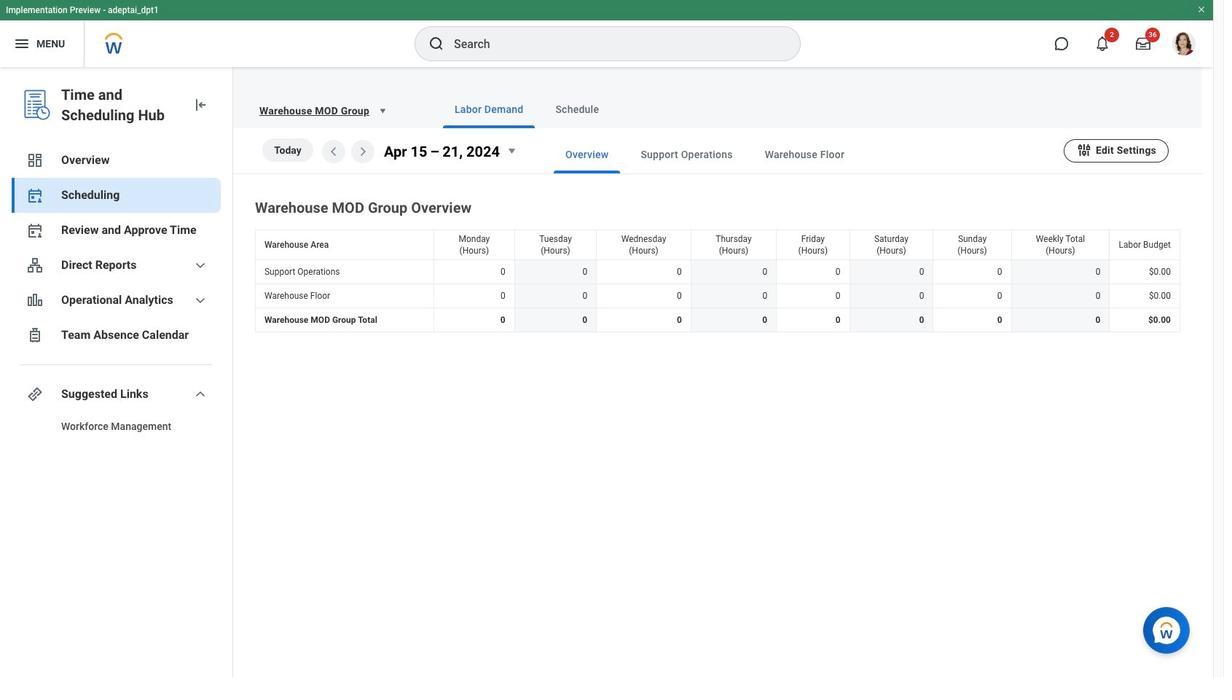 Task type: locate. For each thing, give the bounding box(es) containing it.
task timeoff image
[[26, 326, 44, 344]]

caret down small image
[[375, 103, 390, 118]]

1 chevron down small image from the top
[[192, 292, 209, 309]]

close environment banner image
[[1197, 5, 1206, 14]]

banner
[[0, 0, 1213, 67]]

chart image
[[26, 292, 44, 309]]

configure image
[[1076, 142, 1092, 158]]

profile logan mcneil image
[[1173, 32, 1196, 58]]

2 chevron down small image from the top
[[192, 386, 209, 403]]

inbox large image
[[1136, 36, 1151, 51]]

tab panel
[[233, 128, 1202, 335]]

notifications large image
[[1095, 36, 1110, 51]]

chevron down small image for link image
[[192, 386, 209, 403]]

tab list
[[414, 90, 1185, 128], [525, 136, 1064, 173]]

0 vertical spatial chevron down small image
[[192, 292, 209, 309]]

calendar user solid image
[[26, 222, 44, 239]]

chevron right small image
[[354, 143, 372, 160]]

chevron down small image
[[192, 292, 209, 309], [192, 386, 209, 403]]

1 vertical spatial chevron down small image
[[192, 386, 209, 403]]

Search Workday  search field
[[454, 28, 770, 60]]



Task type: describe. For each thing, give the bounding box(es) containing it.
search image
[[428, 35, 445, 52]]

caret down small image
[[503, 142, 520, 160]]

transformation import image
[[192, 96, 209, 114]]

calendar user solid image
[[26, 187, 44, 204]]

chevron down small image for chart icon
[[192, 292, 209, 309]]

time and scheduling hub element
[[61, 85, 180, 125]]

navigation pane region
[[0, 67, 233, 677]]

dashboard image
[[26, 152, 44, 169]]

chevron left small image
[[325, 143, 343, 160]]

link image
[[26, 386, 44, 403]]

0 vertical spatial tab list
[[414, 90, 1185, 128]]

justify image
[[13, 35, 31, 52]]

1 vertical spatial tab list
[[525, 136, 1064, 173]]

view team image
[[26, 257, 44, 274]]

chevron down small image
[[192, 257, 209, 274]]



Task type: vqa. For each thing, say whether or not it's contained in the screenshot.
inbox image to the top
no



